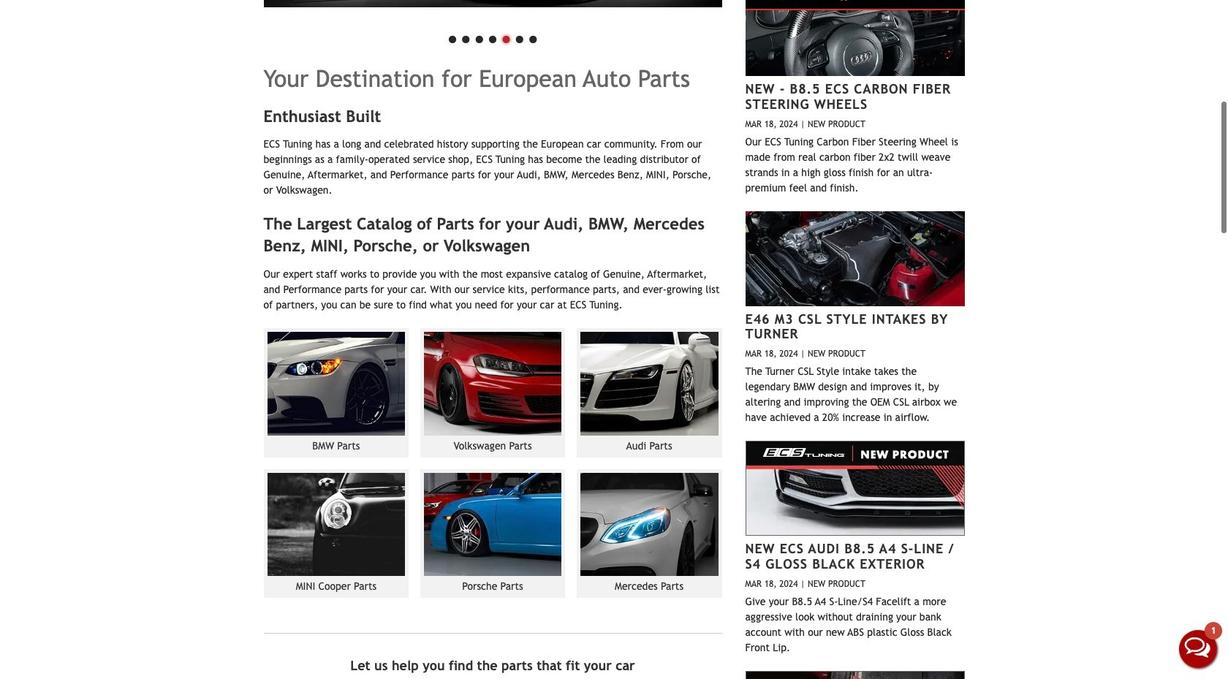 Task type: vqa. For each thing, say whether or not it's contained in the screenshot.
first CONTINUED from the bottom of the page
no



Task type: locate. For each thing, give the bounding box(es) containing it.
generic - monthly recap image
[[264, 0, 722, 7]]

new turner control arm & roll center correction kits image
[[746, 671, 965, 679]]

new ecs audi b8.5 a4 s-line / s4 gloss black exterior image
[[746, 441, 965, 536]]

new - b8.5 ecs carbon fiber steering wheels image
[[746, 0, 965, 76]]



Task type: describe. For each thing, give the bounding box(es) containing it.
e46 m3 csl style intakes by turner image
[[746, 211, 965, 306]]



